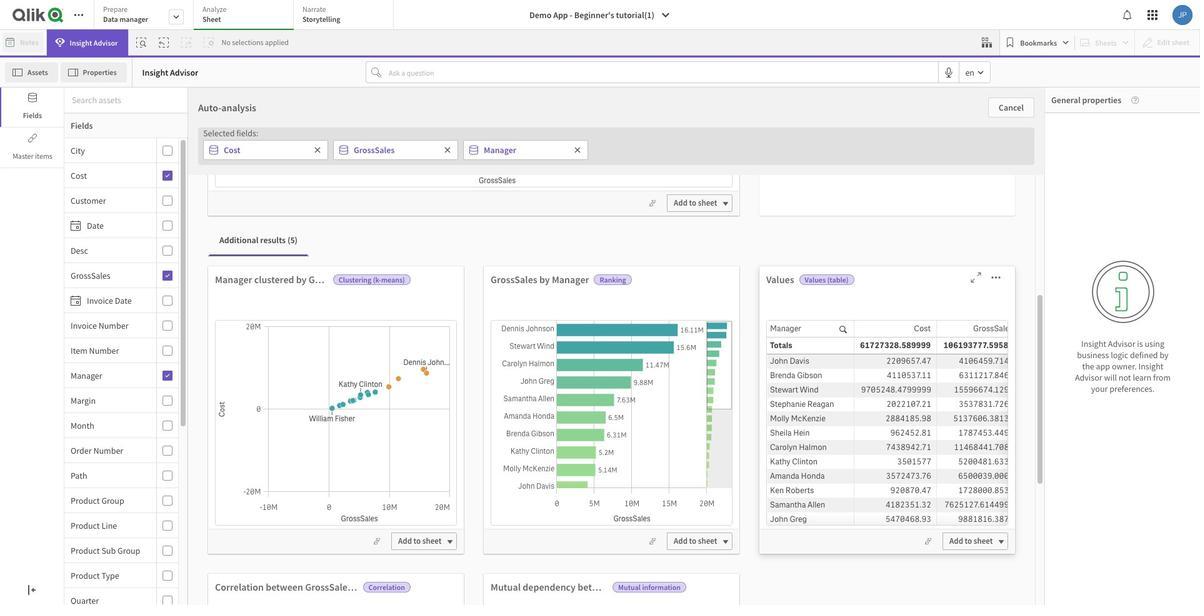 Task type: locate. For each thing, give the bounding box(es) containing it.
explore down all
[[680, 188, 724, 206]]

properties
[[1083, 94, 1122, 106]]

0 vertical spatial insight advisor
[[70, 38, 118, 47]]

1 vertical spatial is
[[1138, 338, 1144, 350]]

number inside "menu item"
[[93, 445, 123, 456]]

margin down ask a question text box
[[653, 88, 685, 101]]

6500039.0001
[[959, 471, 1014, 482]]

1 horizontal spatial deselect field image
[[444, 146, 452, 154]]

that inside application
[[1175, 582, 1190, 593]]

2 deselect field image from the left
[[444, 146, 452, 154]]

1 vertical spatial explore
[[692, 304, 738, 322]]

values for values
[[767, 273, 795, 286]]

1 vertical spatial this
[[740, 304, 765, 322]]

cost
[[224, 144, 240, 156], [71, 170, 87, 181], [376, 273, 395, 286], [915, 323, 931, 334], [372, 581, 391, 594], [617, 581, 636, 594]]

@ button
[[36, 61, 56, 81]]

1 horizontal spatial items
[[695, 581, 719, 594]]

advisor left will
[[1076, 372, 1103, 383]]

0 horizontal spatial date
[[87, 220, 104, 231]]

number right item
[[89, 345, 119, 356]]

2 horizontal spatial your
[[1092, 383, 1109, 395]]

invoice for date
[[87, 295, 113, 306]]

product down path
[[71, 495, 100, 506]]

1 vertical spatial sales
[[1048, 136, 1072, 150]]

wind
[[800, 385, 819, 395]]

demo app - beginner's tutorial(1) button
[[522, 5, 679, 25]]

1 vertical spatial margin
[[71, 395, 96, 406]]

app left "logic"
[[1097, 361, 1111, 372]]

invoice right per
[[1091, 136, 1125, 150]]

invoice
[[1091, 136, 1125, 150], [87, 295, 113, 306], [71, 320, 97, 331]]

by inside now that you see how qlik sense connects all of your data, go ahead and explore this sheet by making selections in the filters above. clicking in charts is another way to make selections so give that a try too!
[[788, 188, 803, 206]]

3501577
[[898, 457, 932, 467]]

1 horizontal spatial top
[[790, 395, 810, 413]]

1 vertical spatial @
[[10, 151, 17, 163]]

0 vertical spatial @
[[41, 63, 51, 78]]

want
[[703, 474, 733, 492]]

date inside invoice date menu item
[[115, 295, 132, 306]]

0 vertical spatial you
[[674, 150, 695, 168]]

0 vertical spatial this
[[727, 188, 749, 206]]

selected
[[203, 128, 235, 139]]

the left "rest"
[[718, 323, 739, 341]]

0 horizontal spatial between
[[266, 581, 303, 594]]

month button
[[64, 420, 154, 431]]

from up in the top right. navigate to a specific sheet by selecting the
[[671, 375, 699, 394]]

insight
[[70, 38, 92, 47], [142, 67, 168, 78], [1082, 338, 1107, 350], [1139, 361, 1164, 372]]

number inside menu item
[[99, 320, 129, 331]]

of right all
[[690, 169, 702, 187]]

0 horizontal spatial top
[[652, 455, 672, 473]]

additional
[[220, 235, 259, 246]]

1 vertical spatial number
[[89, 345, 119, 356]]

1 horizontal spatial your
[[705, 169, 732, 187]]

in up the clear
[[615, 455, 626, 473]]

1 horizontal spatial correlation
[[369, 583, 405, 592]]

items right master
[[35, 151, 52, 161]]

per
[[1074, 136, 1089, 150]]

clicking
[[658, 227, 706, 245]]

0 horizontal spatial of
[[690, 169, 702, 187]]

selecting inside clear your selections by selecting the
[[615, 516, 670, 534]]

app
[[767, 304, 790, 322], [1097, 361, 1111, 372]]

not
[[1119, 372, 1132, 383]]

date down grosssales menu item
[[115, 295, 132, 306]]

the up the clear
[[629, 455, 649, 473]]

demo app - beginner's tutorial(1)
[[530, 9, 655, 21]]

your
[[705, 169, 732, 187], [1092, 383, 1109, 395], [650, 493, 677, 512]]

selections down want
[[679, 493, 740, 512]]

product left sub
[[71, 545, 100, 556]]

date
[[87, 220, 104, 231], [115, 295, 132, 306]]

kathy clinton
[[771, 457, 818, 467]]

correlation for correlation between grosssales and cost by manager
[[215, 581, 264, 594]]

0 vertical spatial a
[[687, 265, 694, 283]]

sheet
[[752, 188, 786, 206], [698, 198, 718, 208], [702, 375, 735, 394], [753, 375, 787, 394], [780, 414, 813, 432], [615, 474, 649, 492], [423, 536, 442, 547], [698, 536, 718, 547], [974, 536, 993, 547]]

manager button
[[64, 370, 154, 381]]

manager menu item
[[64, 363, 178, 388]]

this down data,
[[727, 188, 749, 206]]

product down the help icon
[[1140, 136, 1176, 150]]

1 vertical spatial using
[[615, 395, 649, 413]]

1 horizontal spatial sales
[[1048, 136, 1072, 150]]

invoice up item
[[71, 320, 97, 331]]

desc menu item
[[64, 238, 178, 263]]

margin menu item
[[64, 388, 178, 413]]

cost inside menu item
[[71, 170, 87, 181]]

2209657.47
[[887, 356, 932, 367]]

0 vertical spatial top
[[790, 395, 810, 413]]

way
[[665, 246, 689, 264]]

app
[[554, 9, 568, 21]]

2 horizontal spatial deselect field image
[[574, 146, 582, 154]]

0 horizontal spatial is
[[764, 227, 774, 245]]

your inside now that you see how qlik sense connects all of your data, go ahead and explore this sheet by making selections in the filters above. clicking in charts is another way to make selections so give that a try too!
[[705, 169, 732, 187]]

data
[[1029, 582, 1046, 593]]

month
[[71, 420, 94, 431]]

1 horizontal spatial @
[[41, 63, 51, 78]]

0 vertical spatial date
[[87, 220, 104, 231]]

0 vertical spatial items
[[35, 151, 52, 161]]

0 vertical spatial is
[[764, 227, 774, 245]]

values left the (table)
[[805, 275, 826, 285]]

group
[[738, 88, 766, 101], [1178, 136, 1201, 150], [102, 495, 124, 506], [118, 545, 140, 556]]

0 vertical spatial explore
[[680, 188, 724, 206]]

a left try
[[687, 265, 694, 283]]

you down right
[[678, 474, 700, 492]]

values left the "values (table)"
[[767, 273, 795, 286]]

product sub group menu item
[[64, 539, 178, 564]]

1 horizontal spatial between
[[578, 581, 615, 594]]

brenda
[[771, 370, 796, 381]]

1 vertical spatial your
[[1092, 383, 1109, 395]]

from inside insight advisor is using business logic defined by the app owner. insight advisor will not learn from your preferences.
[[1154, 372, 1172, 383]]

product group
[[71, 495, 124, 506]]

1 horizontal spatial margin
[[653, 88, 685, 101]]

the inside insight advisor is using business logic defined by the app owner. insight advisor will not learn from your preferences.
[[1083, 361, 1095, 372]]

in the top right. navigate to a specific sheet by selecting the
[[615, 395, 813, 454]]

by inside in the top right. navigate to a specific sheet by selecting the
[[615, 436, 630, 454]]

product left 'type'
[[71, 570, 100, 581]]

1 horizontal spatial of
[[769, 323, 783, 341]]

0 vertical spatial sales
[[607, 88, 632, 101]]

0 horizontal spatial margin
[[71, 395, 96, 406]]

to inside icon in the top right and selecting the sheet that you want to explore.
[[736, 474, 748, 492]]

deselect field image
[[314, 146, 321, 154], [444, 146, 452, 154], [574, 146, 582, 154]]

bold element
[[44, 88, 61, 103]]

0 vertical spatial of
[[690, 169, 702, 187]]

(5)
[[288, 235, 298, 246]]

correlation for correlation
[[369, 583, 405, 592]]

1 john from the top
[[771, 356, 789, 367]]

values
[[1150, 582, 1173, 593]]

the left will
[[1083, 361, 1095, 372]]

app up totals
[[767, 304, 790, 322]]

1 horizontal spatial is
[[1138, 338, 1144, 350]]

2 vertical spatial number
[[93, 445, 123, 456]]

between
[[266, 581, 303, 594], [578, 581, 615, 594]]

1 vertical spatial app
[[1097, 361, 1111, 372]]

average sales per invoice by product group application
[[1002, 130, 1201, 341]]

0 horizontal spatial app
[[767, 304, 790, 322]]

1728000.8536
[[959, 485, 1014, 496]]

product group menu item
[[64, 488, 178, 513]]

explore inside now that you see how qlik sense connects all of your data, go ahead and explore this sheet by making selections in the filters above. clicking in charts is another way to make selections so give that a try too!
[[680, 188, 724, 206]]

from right learn
[[1154, 372, 1172, 383]]

qlik
[[751, 150, 775, 168]]

menu
[[64, 138, 188, 605]]

that down right
[[651, 474, 676, 492]]

sales left per
[[1048, 136, 1072, 150]]

molly
[[771, 413, 790, 424]]

1 horizontal spatial app
[[1097, 361, 1111, 372]]

selections
[[232, 38, 264, 47], [663, 207, 724, 225], [742, 246, 803, 264], [679, 493, 740, 512]]

sheets
[[615, 342, 657, 360]]

your inside clear your selections by selecting the
[[650, 493, 677, 512]]

0 vertical spatial your
[[705, 169, 732, 187]]

0 vertical spatial number
[[99, 320, 129, 331]]

1 vertical spatial items
[[695, 581, 719, 594]]

making
[[615, 207, 660, 225]]

insight inside dropdown button
[[70, 38, 92, 47]]

item number
[[71, 345, 119, 356]]

number inside 'menu item'
[[89, 345, 119, 356]]

920870.47
[[891, 485, 932, 496]]

that up connects
[[647, 150, 671, 168]]

sheet
[[203, 14, 221, 24]]

product line menu item
[[64, 513, 178, 539]]

app inside continue to explore this app by interacting with the rest of the sheets
[[767, 304, 790, 322]]

to
[[690, 198, 697, 208], [692, 246, 704, 264], [675, 304, 689, 322], [738, 375, 751, 394], [706, 414, 718, 432], [736, 474, 748, 492], [414, 536, 421, 547], [690, 536, 697, 547], [965, 536, 973, 547]]

from inside navigate from sheet to sheet using the
[[671, 375, 699, 394]]

in up make on the top of page
[[709, 227, 720, 245]]

stephanie
[[771, 399, 806, 410]]

1 horizontal spatial a
[[721, 414, 728, 432]]

by inside application
[[1127, 136, 1138, 150]]

insight up toggle formatting 'element'
[[70, 38, 92, 47]]

using up learn
[[1145, 338, 1165, 350]]

1 vertical spatial of
[[769, 323, 783, 341]]

fields up 'city'
[[71, 120, 93, 131]]

grid
[[767, 321, 1020, 570]]

manager
[[484, 144, 517, 156], [215, 273, 252, 286], [552, 273, 589, 286], [771, 323, 802, 334], [71, 370, 102, 381], [406, 581, 443, 594]]

0 horizontal spatial from
[[671, 375, 699, 394]]

@ inside button
[[41, 63, 51, 78]]

1 vertical spatial top
[[652, 455, 672, 473]]

is down the filters
[[764, 227, 774, 245]]

0 vertical spatial john
[[771, 356, 789, 367]]

insight advisor down data
[[70, 38, 118, 47]]

sheet inside in the top right. navigate to a specific sheet by selecting the
[[780, 414, 813, 432]]

1 horizontal spatial date
[[115, 295, 132, 306]]

product for product type
[[71, 570, 100, 581]]

the up charts
[[740, 207, 760, 225]]

step back image
[[159, 38, 169, 48]]

selecting up explore.
[[731, 455, 786, 473]]

mutual left dependency
[[491, 581, 521, 594]]

this
[[727, 188, 749, 206], [740, 304, 765, 322]]

to inside now that you see how qlik sense connects all of your data, go ahead and explore this sheet by making selections in the filters above. clicking in charts is another way to make selections so give that a try too!
[[692, 246, 704, 264]]

2 vertical spatial your
[[650, 493, 677, 512]]

(k-
[[397, 273, 409, 286]]

sheila hein
[[771, 428, 810, 438]]

1 horizontal spatial using
[[1145, 338, 1165, 350]]

1 horizontal spatial fields
[[71, 120, 93, 131]]

mckenzie
[[792, 413, 826, 424]]

app inside insight advisor is using business logic defined by the app owner. insight advisor will not learn from your preferences.
[[1097, 361, 1111, 372]]

0 horizontal spatial insight advisor
[[70, 38, 118, 47]]

sales down ask a question text box
[[607, 88, 632, 101]]

this inside now that you see how qlik sense connects all of your data, go ahead and explore this sheet by making selections in the filters above. clicking in charts is another way to make selections so give that a try too!
[[727, 188, 749, 206]]

invoice date menu item
[[64, 288, 178, 313]]

top up molly mckenzie
[[790, 395, 810, 413]]

clear your selections by selecting the
[[615, 493, 758, 534]]

type
[[102, 570, 119, 581]]

grosssales button
[[64, 270, 154, 281]]

number down month button
[[93, 445, 123, 456]]

the down .
[[651, 395, 671, 413]]

mutual left information at the right
[[619, 583, 641, 592]]

your right the clear
[[650, 493, 677, 512]]

selecting up right
[[632, 436, 687, 454]]

john up brenda
[[771, 356, 789, 367]]

you up all
[[674, 150, 695, 168]]

invoice for number
[[71, 320, 97, 331]]

0 vertical spatial selecting
[[632, 436, 687, 454]]

connects
[[615, 169, 671, 187]]

defined
[[1131, 350, 1159, 361]]

0 horizontal spatial correlation
[[215, 581, 264, 594]]

1 vertical spatial you
[[678, 474, 700, 492]]

product type
[[71, 570, 119, 581]]

negative
[[1092, 582, 1123, 593]]

0 horizontal spatial a
[[687, 265, 694, 283]]

0 vertical spatial app
[[767, 304, 790, 322]]

0 horizontal spatial your
[[650, 493, 677, 512]]

path menu item
[[64, 463, 178, 488]]

application
[[0, 0, 1201, 605], [606, 130, 824, 600]]

a down icons
[[721, 414, 728, 432]]

1 deselect field image from the left
[[314, 146, 321, 154]]

honda
[[802, 471, 825, 482]]

using up right.
[[615, 395, 649, 413]]

61727328.589999
[[861, 340, 931, 351]]

0 vertical spatial invoice
[[1091, 136, 1125, 150]]

invoice date button
[[64, 295, 154, 306]]

en button
[[960, 62, 991, 83]]

and inside icon in the top right and selecting the sheet that you want to explore.
[[706, 455, 728, 473]]

1 horizontal spatial values
[[805, 275, 826, 285]]

mutual for mutual information
[[619, 583, 641, 592]]

toggle formatting image
[[66, 66, 76, 76]]

city menu item
[[64, 138, 178, 163]]

that left can on the right bottom of the page
[[1175, 582, 1190, 593]]

106193777.59586
[[944, 340, 1014, 351]]

manager
[[120, 14, 148, 24]]

insight down step back icon
[[142, 67, 168, 78]]

1 vertical spatial a
[[721, 414, 728, 432]]

cost button
[[64, 170, 154, 181]]

underline image
[[83, 92, 90, 99]]

john down samantha
[[771, 514, 789, 525]]

of inside continue to explore this app by interacting with the rest of the sheets
[[769, 323, 783, 341]]

a inside in the top right. navigate to a specific sheet by selecting the
[[721, 414, 728, 432]]

you inside now that you see how qlik sense connects all of your data, go ahead and explore this sheet by making selections in the filters above. clicking in charts is another way to make selections so give that a try too!
[[674, 150, 695, 168]]

en
[[966, 67, 975, 78]]

this up "rest"
[[740, 304, 765, 322]]

quarter menu item
[[64, 589, 178, 605]]

add to sheet button
[[667, 195, 733, 212], [392, 533, 457, 550], [667, 533, 733, 550], [943, 533, 1009, 550]]

0 horizontal spatial @
[[10, 151, 17, 163]]

2 vertical spatial invoice
[[71, 320, 97, 331]]

that down way
[[660, 265, 684, 283]]

product left treemap
[[1009, 352, 1046, 366]]

to inside continue to explore this app by interacting with the rest of the sheets
[[675, 304, 689, 322]]

1 horizontal spatial from
[[1154, 372, 1172, 383]]

0 vertical spatial navigate
[[615, 375, 668, 394]]

your left not
[[1092, 383, 1109, 395]]

by
[[687, 88, 697, 101], [1127, 136, 1138, 150], [788, 188, 803, 206], [296, 273, 307, 286], [540, 273, 550, 286], [793, 304, 807, 322], [1160, 350, 1169, 361], [615, 436, 630, 454], [743, 493, 758, 512], [393, 581, 404, 594]]

0 horizontal spatial values
[[767, 273, 795, 286]]

1 vertical spatial invoice
[[87, 295, 113, 306]]

back image
[[10, 66, 20, 76]]

assets
[[28, 67, 48, 77]]

1 vertical spatial selecting
[[731, 455, 786, 473]]

is right "logic"
[[1138, 338, 1144, 350]]

item number button
[[64, 345, 154, 356]]

in
[[727, 207, 738, 225], [709, 227, 720, 245], [754, 395, 765, 413], [615, 455, 626, 473]]

customer menu item
[[64, 188, 178, 213]]

0 horizontal spatial deselect field image
[[314, 146, 321, 154]]

clustering
[[339, 275, 372, 285]]

ken roberts
[[771, 485, 815, 496]]

0 horizontal spatial fields
[[23, 111, 42, 120]]

manager inside menu item
[[71, 370, 102, 381]]

1 horizontal spatial mutual
[[619, 583, 641, 592]]

1 vertical spatial navigate
[[650, 414, 703, 432]]

city
[[71, 145, 85, 156]]

product down ask a question text box
[[699, 88, 736, 101]]

in up specific
[[754, 395, 765, 413]]

john for john greg
[[771, 514, 789, 525]]

the up davis on the right bottom of the page
[[785, 323, 806, 341]]

properties button
[[60, 62, 127, 82]]

sheila
[[771, 428, 792, 438]]

0 horizontal spatial mutual
[[491, 581, 521, 594]]

the left icon.
[[673, 516, 692, 534]]

insight advisor button
[[47, 29, 129, 56]]

invoice up invoice number
[[87, 295, 113, 306]]

insight advisor inside insight advisor dropdown button
[[70, 38, 118, 47]]

explore up with
[[692, 304, 738, 322]]

0 horizontal spatial using
[[615, 395, 649, 413]]

2 vertical spatial selecting
[[615, 516, 670, 534]]

0 vertical spatial using
[[1145, 338, 1165, 350]]

0 horizontal spatial sales
[[607, 88, 632, 101]]

margin up month
[[71, 395, 96, 406]]

items right selected
[[695, 581, 719, 594]]

product left line
[[71, 520, 100, 531]]

no selections applied
[[222, 38, 289, 47]]

selecting inside icon in the top right and selecting the sheet that you want to explore.
[[731, 455, 786, 473]]

selections up clicking at the top right of the page
[[663, 207, 724, 225]]

2 john from the top
[[771, 514, 789, 525]]

deselect field image for cost
[[314, 146, 321, 154]]

by inside clear your selections by selecting the
[[743, 493, 758, 512]]

1 vertical spatial john
[[771, 514, 789, 525]]

number down invoice date on the left
[[99, 320, 129, 331]]

treemap
[[1048, 352, 1087, 366]]

is inside insight advisor is using business logic defined by the app owner. insight advisor will not learn from your preferences.
[[1138, 338, 1144, 350]]

fields up 'master items'
[[23, 111, 42, 120]]

tab list
[[94, 0, 398, 31]]

date down customer at the top of page
[[87, 220, 104, 231]]

3 deselect field image from the left
[[574, 146, 582, 154]]

explore
[[680, 188, 724, 206], [692, 304, 738, 322]]

deselect field image for manager
[[574, 146, 582, 154]]

tutorial(1)
[[616, 9, 655, 21]]

insight advisor down step back icon
[[142, 67, 198, 78]]

selections down charts
[[742, 246, 803, 264]]

by inside continue to explore this app by interacting with the rest of the sheets
[[793, 304, 807, 322]]

advisor down data
[[94, 38, 118, 47]]

analyze sheet
[[203, 4, 227, 24]]

your down see
[[705, 169, 732, 187]]

selecting down the clear
[[615, 516, 670, 534]]

order number menu item
[[64, 438, 178, 463]]

all
[[674, 169, 687, 187]]

using
[[1145, 338, 1165, 350], [615, 395, 649, 413]]

sales inside application
[[1048, 136, 1072, 150]]

navigate down navigate from sheet to sheet using the
[[650, 414, 703, 432]]

grosssales menu item
[[64, 263, 178, 288]]

navigate down "sheets"
[[615, 375, 668, 394]]

1 vertical spatial date
[[115, 295, 132, 306]]

1 horizontal spatial insight advisor
[[142, 67, 198, 78]]

invoice date
[[87, 295, 132, 306]]

0 horizontal spatial items
[[35, 151, 52, 161]]

of right "rest"
[[769, 323, 783, 341]]

Search assets text field
[[64, 89, 188, 111]]

top left right
[[652, 455, 672, 473]]



Task type: vqa. For each thing, say whether or not it's contained in the screenshot.


Task type: describe. For each thing, give the bounding box(es) containing it.
product type menu item
[[64, 564, 178, 589]]

-
[[570, 9, 573, 21]]

top inside in the top right. navigate to a specific sheet by selecting the
[[790, 395, 810, 413]]

month menu item
[[64, 413, 178, 438]]

will
[[1105, 372, 1118, 383]]

set
[[1047, 582, 1058, 593]]

number for order number
[[93, 445, 123, 456]]

auto-
[[198, 101, 222, 114]]

owner.
[[1113, 361, 1137, 372]]

that inside icon in the top right and selecting the sheet that you want to explore.
[[651, 474, 676, 492]]

analyze
[[203, 4, 227, 14]]

0 vertical spatial margin
[[653, 88, 685, 101]]

brenda gibson
[[771, 370, 823, 381]]

information
[[643, 583, 681, 592]]

number for item number
[[89, 345, 119, 356]]

dependency
[[523, 581, 576, 594]]

product for product sub group
[[71, 545, 100, 556]]

amanda
[[771, 471, 800, 482]]

Note title text field
[[10, 121, 590, 142]]

see
[[698, 150, 719, 168]]

in inside icon in the top right and selecting the sheet that you want to explore.
[[615, 455, 626, 473]]

a inside now that you see how qlik sense connects all of your data, go ahead and explore this sheet by making selections in the filters above. clicking in charts is another way to make selections so give that a try too!
[[687, 265, 694, 283]]

item number menu item
[[64, 338, 178, 363]]

master items
[[13, 151, 52, 161]]

using inside navigate from sheet to sheet using the
[[615, 395, 649, 413]]

in inside in the top right. navigate to a specific sheet by selecting the
[[754, 395, 765, 413]]

1 vertical spatial insight advisor
[[142, 67, 198, 78]]

help image
[[1122, 96, 1140, 104]]

Ask a question text field
[[387, 62, 939, 82]]

product for product group
[[71, 495, 100, 506]]

selecting inside in the top right. navigate to a specific sheet by selecting the
[[632, 436, 687, 454]]

product type button
[[64, 570, 154, 581]]

john greg
[[771, 514, 807, 525]]

full screen image
[[967, 271, 987, 284]]

by inside insight advisor is using business logic defined by the app owner. insight advisor will not learn from your preferences.
[[1160, 350, 1169, 361]]

product line button
[[64, 520, 154, 531]]

right.
[[615, 414, 647, 432]]

bookmarks button
[[1003, 33, 1073, 53]]

additional results (5) button
[[210, 226, 308, 256]]

grosssales by manager
[[491, 273, 589, 286]]

insight right owner.
[[1139, 361, 1164, 372]]

.
[[657, 342, 660, 360]]

product treemap * the data set contains negative or zero values that cannot be shown in this chart. application
[[1002, 346, 1201, 600]]

average
[[1009, 136, 1046, 150]]

rest
[[742, 323, 767, 341]]

to inside in the top right. navigate to a specific sheet by selecting the
[[706, 414, 718, 432]]

9881816.3875
[[959, 514, 1014, 525]]

product for product treemap
[[1009, 352, 1046, 366]]

gibson
[[798, 370, 823, 381]]

tab list containing prepare
[[94, 0, 398, 31]]

grosssales inside menu item
[[71, 270, 110, 281]]

italic image
[[65, 92, 73, 99]]

to inside navigate from sheet to sheet using the
[[738, 375, 751, 394]]

davis
[[790, 356, 810, 367]]

james peterson image
[[1173, 5, 1193, 25]]

data
[[103, 14, 118, 24]]

greg
[[790, 514, 807, 525]]

group inside application
[[1178, 136, 1201, 150]]

average sales per invoice by product group
[[1009, 136, 1201, 150]]

continue to explore this app by interacting with the rest of the sheets
[[615, 304, 807, 360]]

try
[[697, 265, 713, 283]]

sheet inside now that you see how qlik sense connects all of your data, go ahead and explore this sheet by making selections in the filters above. clicking in charts is another way to make selections so give that a try too!
[[752, 188, 786, 206]]

clear
[[615, 493, 647, 512]]

the inside now that you see how qlik sense connects all of your data, go ahead and explore this sheet by making selections in the filters above. clicking in charts is another way to make selections so give that a try too!
[[740, 207, 760, 225]]

more image
[[987, 271, 1007, 284]]

you inside icon in the top right and selecting the sheet that you want to explore.
[[678, 474, 700, 492]]

(k-
[[373, 275, 382, 285]]

toggle formatting element
[[61, 61, 86, 81]]

john for john davis
[[771, 356, 789, 367]]

this inside continue to explore this app by interacting with the rest of the sheets
[[740, 304, 765, 322]]

the up molly
[[768, 395, 787, 413]]

samantha
[[771, 500, 806, 510]]

date inside 'date' menu item
[[87, 220, 104, 231]]

search image
[[840, 323, 847, 335]]

results
[[260, 235, 286, 246]]

selections inside clear your selections by selecting the
[[679, 493, 740, 512]]

962452.81
[[891, 428, 932, 438]]

cost menu item
[[64, 163, 178, 188]]

go
[[767, 169, 783, 187]]

the inside navigate from sheet to sheet using the
[[651, 395, 671, 413]]

data,
[[734, 169, 764, 187]]

7625127.6144999
[[945, 500, 1014, 510]]

5137606.38136
[[954, 413, 1014, 424]]

icons
[[719, 395, 751, 413]]

invoice number button
[[64, 320, 154, 331]]

date button
[[64, 220, 154, 231]]

now that you see how qlik sense connects all of your data, go ahead and explore this sheet by making selections in the filters above. clicking in charts is another way to make selections so give that a try too!
[[615, 150, 814, 283]]

2 master items button from the left
[[1, 128, 64, 168]]

selections right no at the top left of page
[[232, 38, 264, 47]]

date menu item
[[64, 213, 178, 238]]

your inside insight advisor is using business logic defined by the app owner. insight advisor will not learn from your preferences.
[[1092, 383, 1109, 395]]

15596674.1294
[[955, 385, 1014, 395]]

personal
[[25, 588, 58, 599]]

margin button
[[64, 395, 154, 406]]

values (table)
[[805, 275, 849, 285]]

line
[[102, 520, 117, 531]]

deselect field image for grosssales
[[444, 146, 452, 154]]

stephanie reagan
[[771, 399, 835, 410]]

learn
[[1134, 372, 1152, 383]]

the up right
[[690, 436, 709, 454]]

smart search image
[[137, 38, 147, 48]]

1 between from the left
[[266, 581, 303, 594]]

selections tool image
[[983, 38, 993, 48]]

narrate storytelling
[[303, 4, 340, 24]]

collapse element
[[550, 61, 575, 81]]

give
[[633, 265, 657, 283]]

mutual for mutual dependency between cost and selected items
[[491, 581, 521, 594]]

advisor inside dropdown button
[[94, 38, 118, 47]]

carolyn
[[771, 442, 798, 453]]

applied
[[265, 38, 289, 47]]

top inside icon in the top right and selecting the sheet that you want to explore.
[[652, 455, 672, 473]]

product for product line
[[71, 520, 100, 531]]

properties
[[83, 67, 117, 77]]

customer button
[[64, 195, 154, 206]]

menu containing city
[[64, 138, 188, 605]]

john davis
[[771, 356, 810, 367]]

the down carolyn halmon
[[788, 455, 808, 473]]

and inside now that you see how qlik sense connects all of your data, go ahead and explore this sheet by making selections in the filters above. clicking in charts is another way to make selections so give that a try too!
[[655, 188, 677, 206]]

carolyn halmon
[[771, 442, 827, 453]]

customer
[[71, 195, 106, 206]]

grid containing manager
[[767, 321, 1020, 570]]

Note Body text field
[[10, 142, 590, 493]]

icon.
[[720, 516, 749, 534]]

details image
[[525, 61, 550, 81]]

sheet inside icon in the top right and selecting the sheet that you want to explore.
[[615, 474, 649, 492]]

navigate inside in the top right. navigate to a specific sheet by selecting the
[[650, 414, 703, 432]]

order number
[[71, 445, 123, 456]]

margin inside margin 'menu item'
[[71, 395, 96, 406]]

allen
[[808, 500, 826, 510]]

@ inside text field
[[10, 151, 17, 163]]

invoice inside application
[[1091, 136, 1125, 150]]

navigate inside navigate from sheet to sheet using the
[[615, 375, 668, 394]]

specific
[[731, 414, 777, 432]]

2 between from the left
[[578, 581, 615, 594]]

insight left "logic"
[[1082, 338, 1107, 350]]

(table)
[[828, 275, 849, 285]]

ranking
[[600, 275, 627, 285]]

of inside now that you see how qlik sense connects all of your data, go ahead and explore this sheet by making selections in the filters above. clicking in charts is another way to make selections so give that a try too!
[[690, 169, 702, 187]]

explore inside continue to explore this app by interacting with the rest of the sheets
[[692, 304, 738, 322]]

now
[[615, 150, 644, 168]]

mutual dependency between cost and selected items
[[491, 581, 719, 594]]

advisor up 'auto-'
[[170, 67, 198, 78]]

sub
[[102, 545, 116, 556]]

right
[[675, 455, 703, 473]]

selected
[[657, 581, 693, 594]]

or
[[1124, 582, 1132, 593]]

amanda honda
[[771, 471, 825, 482]]

using inside insight advisor is using business logic defined by the app owner. insight advisor will not learn from your preferences.
[[1145, 338, 1165, 350]]

invoice number menu item
[[64, 313, 178, 338]]

narrate
[[303, 4, 326, 14]]

desc
[[71, 245, 88, 256]]

in up charts
[[727, 207, 738, 225]]

number for invoice number
[[99, 320, 129, 331]]

continue
[[615, 304, 673, 322]]

sense
[[777, 150, 814, 168]]

the inside clear your selections by selecting the
[[673, 516, 692, 534]]

is inside now that you see how qlik sense connects all of your data, go ahead and explore this sheet by making selections in the filters above. clicking in charts is another way to make selections so give that a try too!
[[764, 227, 774, 245]]

product line
[[71, 520, 117, 531]]

4182351.32
[[886, 500, 932, 510]]

another
[[615, 246, 662, 264]]

hein
[[794, 428, 810, 438]]

order
[[71, 445, 92, 456]]

product group button
[[64, 495, 154, 506]]

advisor up owner.
[[1109, 338, 1136, 350]]

values for values (table)
[[805, 275, 826, 285]]

1 master items button from the left
[[0, 128, 64, 168]]

city button
[[64, 145, 154, 156]]



